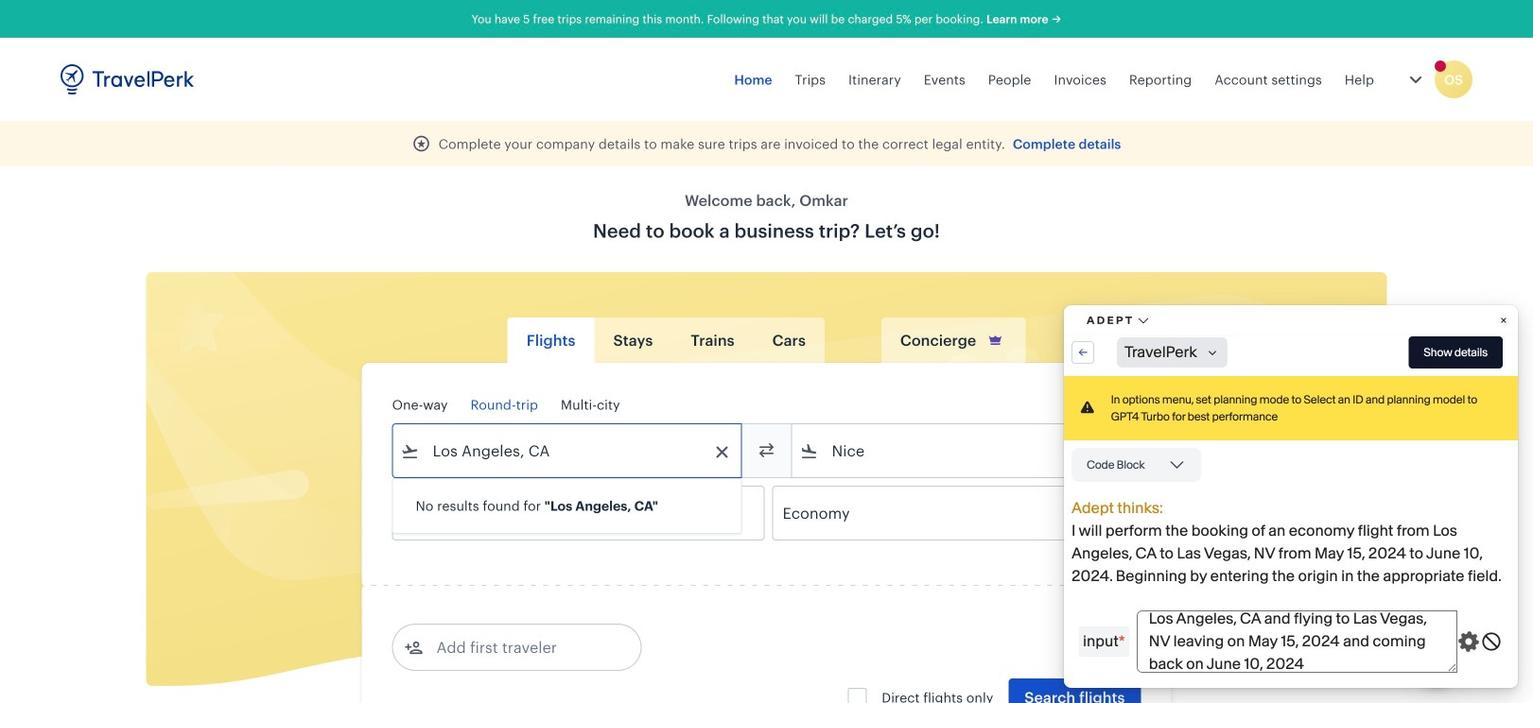 Task type: locate. For each thing, give the bounding box(es) containing it.
Depart text field
[[419, 487, 518, 540]]

From search field
[[419, 436, 716, 466]]



Task type: describe. For each thing, give the bounding box(es) containing it.
To search field
[[819, 436, 1115, 466]]

Return text field
[[532, 487, 630, 540]]

Add first traveler search field
[[423, 633, 620, 663]]



Task type: vqa. For each thing, say whether or not it's contained in the screenshot.
the Add traveler SEARCH BOX
no



